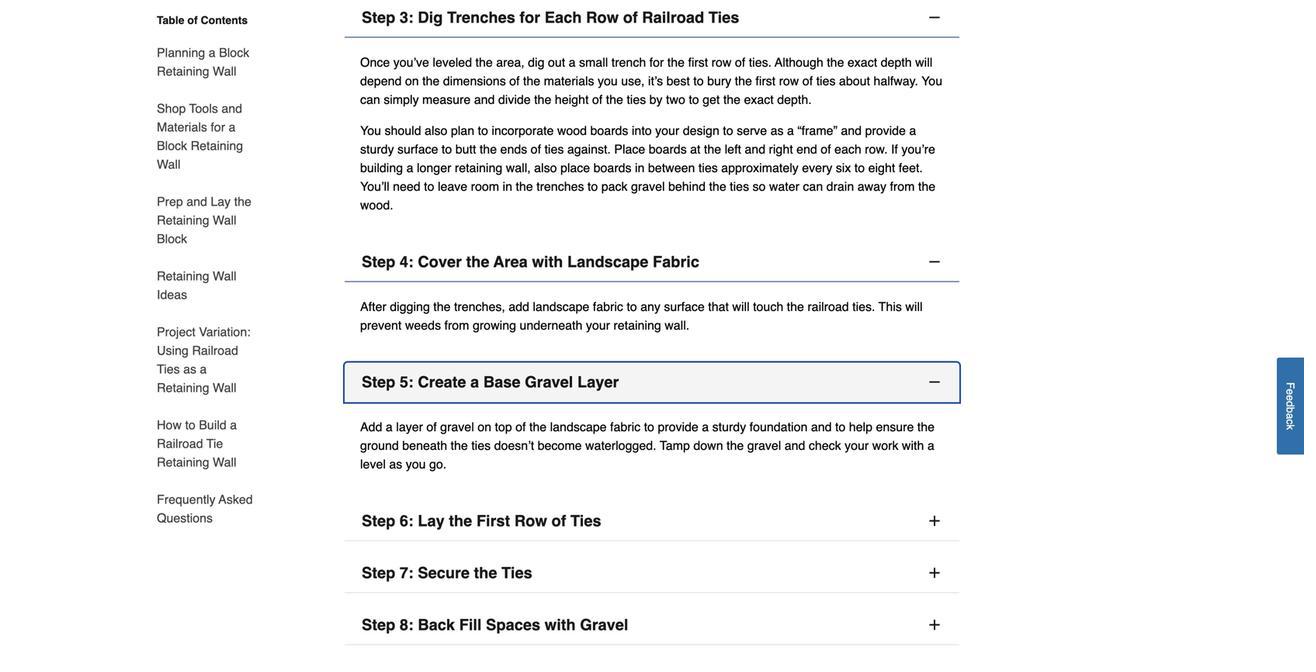 Task type: vqa. For each thing, say whether or not it's contained in the screenshot.
second Dec from the right
no



Task type: locate. For each thing, give the bounding box(es) containing it.
first up 'best'
[[688, 55, 708, 69]]

1 horizontal spatial for
[[520, 9, 540, 26]]

provide up 'tamp'
[[658, 420, 699, 434]]

railroad down how
[[157, 437, 203, 451]]

sturdy inside add a layer of gravel on top of the landscape fabric to provide a sturdy foundation and to help ensure the ground beneath the ties doesn't become waterlogged. tamp down the gravel and check your work with a level as you go.
[[712, 420, 746, 434]]

right
[[769, 142, 793, 156]]

wall up build
[[213, 381, 236, 395]]

step inside step 3: dig trenches for each row of railroad ties "button"
[[362, 9, 395, 26]]

dig
[[528, 55, 545, 69]]

on down you've at the top of page
[[405, 74, 419, 88]]

lay for and
[[211, 194, 231, 209]]

1 vertical spatial can
[[803, 179, 823, 194]]

step inside step 5: create a base gravel layer button
[[362, 373, 395, 391]]

0 horizontal spatial exact
[[744, 92, 774, 107]]

surface down should
[[397, 142, 438, 156]]

step inside step 4: cover the area with landscape fabric button
[[362, 253, 395, 271]]

step inside step 6: lay the first row of ties button
[[362, 512, 395, 530]]

a right out
[[569, 55, 576, 69]]

a inside how to build a railroad tie retaining wall
[[230, 418, 237, 432]]

as right level
[[389, 457, 402, 472]]

1 vertical spatial in
[[503, 179, 512, 194]]

provide inside add a layer of gravel on top of the landscape fabric to provide a sturdy foundation and to help ensure the ground beneath the ties doesn't become waterlogged. tamp down the gravel and check your work with a level as you go.
[[658, 420, 699, 434]]

add a layer of gravel on top of the landscape fabric to provide a sturdy foundation and to help ensure the ground beneath the ties doesn't become waterlogged. tamp down the gravel and check your work with a level as you go.
[[360, 420, 935, 472]]

as down using
[[183, 362, 196, 377]]

to right how
[[185, 418, 195, 432]]

plus image
[[927, 513, 942, 529], [927, 566, 942, 581]]

plus image
[[927, 618, 942, 633]]

gravel up beneath
[[440, 420, 474, 434]]

how to build a railroad tie retaining wall
[[157, 418, 237, 470]]

will
[[915, 55, 933, 69], [732, 300, 750, 314], [905, 300, 923, 314]]

0 vertical spatial on
[[405, 74, 419, 88]]

1 horizontal spatial provide
[[865, 123, 906, 138]]

2 vertical spatial railroad
[[157, 437, 203, 451]]

landscape inside after digging the trenches, add landscape fabric to any surface that will touch the railroad ties. this will prevent weeds from growing underneath your retaining wall.
[[533, 300, 589, 314]]

1 horizontal spatial first
[[756, 74, 776, 88]]

retaining inside shop tools and materials for a block retaining wall
[[191, 139, 243, 153]]

you inside once you've leveled the area, dig out a small trench for the first row of ties. although the exact depth will depend on the dimensions of the materials you use, it's best to bury the first row of ties about halfway. you can simply measure and divide the height of the ties by two to get the exact depth.
[[922, 74, 942, 88]]

the right at
[[704, 142, 721, 156]]

work
[[872, 439, 899, 453]]

retaining down using
[[157, 381, 209, 395]]

weeds
[[405, 318, 441, 333]]

1 vertical spatial on
[[478, 420, 491, 434]]

0 horizontal spatial first
[[688, 55, 708, 69]]

sturdy up building
[[360, 142, 394, 156]]

0 horizontal spatial surface
[[397, 142, 438, 156]]

you
[[598, 74, 618, 88], [406, 457, 426, 472]]

step inside step 7: secure the ties button
[[362, 564, 395, 582]]

step 6: lay the first row of ties button
[[345, 502, 960, 541]]

1 vertical spatial gravel
[[580, 616, 628, 634]]

1 vertical spatial you
[[406, 457, 426, 472]]

retaining down materials
[[191, 139, 243, 153]]

retaining up ideas
[[157, 269, 209, 283]]

retaining inside after digging the trenches, add landscape fabric to any surface that will touch the railroad ties. this will prevent weeds from growing underneath your retaining wall.
[[614, 318, 661, 333]]

sturdy up down
[[712, 420, 746, 434]]

1 vertical spatial first
[[756, 74, 776, 88]]

0 vertical spatial in
[[635, 161, 645, 175]]

ties inside button
[[571, 512, 601, 530]]

for inside "button"
[[520, 9, 540, 26]]

minus image inside step 4: cover the area with landscape fabric button
[[927, 254, 942, 270]]

1 plus image from the top
[[927, 513, 942, 529]]

step left 7:
[[362, 564, 395, 582]]

the down dig
[[523, 74, 540, 88]]

to inside after digging the trenches, add landscape fabric to any surface that will touch the railroad ties. this will prevent weeds from growing underneath your retaining wall.
[[627, 300, 637, 314]]

block inside shop tools and materials for a block retaining wall
[[157, 139, 187, 153]]

can inside you should also plan to incorporate wood boards into your design to serve as a "frame" and provide a sturdy surface to butt the ends of ties against. place boards at the left and right end of each row. if you're building a longer retaining wall, also place boards in between ties approximately every six to eight feet. you'll need to leave room in the trenches to pack gravel behind the ties so water can drain away from the wood.
[[803, 179, 823, 194]]

1 vertical spatial lay
[[418, 512, 445, 530]]

the inside prep and lay the retaining wall block
[[234, 194, 251, 209]]

2 vertical spatial block
[[157, 232, 187, 246]]

shop tools and materials for a block retaining wall link
[[157, 90, 255, 183]]

1 vertical spatial fabric
[[610, 420, 641, 434]]

2 horizontal spatial for
[[649, 55, 664, 69]]

variation:
[[199, 325, 250, 339]]

0 vertical spatial exact
[[848, 55, 877, 69]]

0 horizontal spatial can
[[360, 92, 380, 107]]

0 horizontal spatial row
[[514, 512, 547, 530]]

1 vertical spatial for
[[649, 55, 664, 69]]

and right prep
[[186, 194, 207, 209]]

for inside once you've leveled the area, dig out a small trench for the first row of ties. although the exact depth will depend on the dimensions of the materials you use, it's best to bury the first row of ties about halfway. you can simply measure and divide the height of the ties by two to get the exact depth.
[[649, 55, 664, 69]]

2 vertical spatial as
[[389, 457, 402, 472]]

foundation
[[750, 420, 808, 434]]

to up 'left'
[[723, 123, 733, 138]]

the left first
[[449, 512, 472, 530]]

with right area
[[532, 253, 563, 271]]

down
[[693, 439, 723, 453]]

project
[[157, 325, 195, 339]]

of left the although
[[735, 55, 745, 69]]

first
[[688, 55, 708, 69], [756, 74, 776, 88]]

railroad
[[642, 9, 704, 26], [192, 344, 238, 358], [157, 437, 203, 451]]

retaining inside prep and lay the retaining wall block
[[157, 213, 209, 227]]

away
[[858, 179, 887, 194]]

2 horizontal spatial your
[[845, 439, 869, 453]]

1 vertical spatial ties.
[[852, 300, 875, 314]]

any
[[641, 300, 661, 314]]

0 vertical spatial railroad
[[642, 9, 704, 26]]

1 horizontal spatial sturdy
[[712, 420, 746, 434]]

the right butt
[[480, 142, 497, 156]]

railroad inside "button"
[[642, 9, 704, 26]]

1 horizontal spatial you
[[922, 74, 942, 88]]

0 vertical spatial can
[[360, 92, 380, 107]]

landscape up become
[[550, 420, 607, 434]]

1 horizontal spatial ties.
[[852, 300, 875, 314]]

planning a block retaining wall
[[157, 45, 249, 78]]

for left each
[[520, 9, 540, 26]]

your inside after digging the trenches, add landscape fabric to any surface that will touch the railroad ties. this will prevent weeds from growing underneath your retaining wall.
[[586, 318, 610, 333]]

fabric up "waterlogged."
[[610, 420, 641, 434]]

ties down use,
[[627, 92, 646, 107]]

into
[[632, 123, 652, 138]]

best
[[667, 74, 690, 88]]

with down ensure
[[902, 439, 924, 453]]

with for gravel
[[545, 616, 576, 634]]

1 horizontal spatial retaining
[[614, 318, 661, 333]]

row right first
[[514, 512, 547, 530]]

boards up between
[[649, 142, 687, 156]]

frequently
[[157, 493, 215, 507]]

2 vertical spatial with
[[545, 616, 576, 634]]

2 vertical spatial your
[[845, 439, 869, 453]]

how
[[157, 418, 182, 432]]

wall inside prep and lay the retaining wall block
[[213, 213, 236, 227]]

after digging the trenches, add landscape fabric to any surface that will touch the railroad ties. this will prevent weeds from growing underneath your retaining wall.
[[360, 300, 923, 333]]

minus image inside step 3: dig trenches for each row of railroad ties "button"
[[927, 10, 942, 25]]

to inside how to build a railroad tie retaining wall
[[185, 418, 195, 432]]

base
[[483, 373, 521, 391]]

row right each
[[586, 9, 619, 26]]

1 horizontal spatial exact
[[848, 55, 877, 69]]

retaining
[[157, 64, 209, 78], [191, 139, 243, 153], [157, 213, 209, 227], [157, 269, 209, 283], [157, 381, 209, 395], [157, 455, 209, 470]]

lay right prep
[[211, 194, 231, 209]]

retaining down the any
[[614, 318, 661, 333]]

railroad up trench
[[642, 9, 704, 26]]

a inside the 'project variation: using railroad ties as a retaining wall'
[[200, 362, 207, 377]]

0 horizontal spatial gravel
[[440, 420, 474, 434]]

step for step 4: cover the area with landscape fabric
[[362, 253, 395, 271]]

materials
[[544, 74, 594, 88]]

3:
[[400, 9, 414, 26]]

0 horizontal spatial on
[[405, 74, 419, 88]]

block down prep
[[157, 232, 187, 246]]

0 horizontal spatial for
[[211, 120, 225, 134]]

0 vertical spatial you
[[598, 74, 618, 88]]

step for step 8: back fill spaces with gravel
[[362, 616, 395, 634]]

for for and
[[211, 120, 225, 134]]

minus image
[[927, 10, 942, 25], [927, 254, 942, 270]]

0 horizontal spatial you
[[360, 123, 381, 138]]

area
[[493, 253, 528, 271]]

0 horizontal spatial ties.
[[749, 55, 772, 69]]

0 vertical spatial with
[[532, 253, 563, 271]]

the inside step 6: lay the first row of ties button
[[449, 512, 472, 530]]

0 horizontal spatial you
[[406, 457, 426, 472]]

railroad inside the 'project variation: using railroad ties as a retaining wall'
[[192, 344, 238, 358]]

0 vertical spatial row
[[586, 9, 619, 26]]

secure
[[418, 564, 470, 582]]

of right first
[[552, 512, 566, 530]]

a
[[209, 45, 216, 60], [569, 55, 576, 69], [229, 120, 236, 134], [787, 123, 794, 138], [909, 123, 916, 138], [406, 161, 413, 175], [200, 362, 207, 377], [470, 373, 479, 391], [1284, 413, 1297, 420], [230, 418, 237, 432], [386, 420, 393, 434], [702, 420, 709, 434], [928, 439, 934, 453]]

0 vertical spatial block
[[219, 45, 249, 60]]

to left get
[[689, 92, 699, 107]]

0 vertical spatial retaining
[[455, 161, 502, 175]]

1 vertical spatial exact
[[744, 92, 774, 107]]

in down place at the left top of page
[[635, 161, 645, 175]]

gravel
[[631, 179, 665, 194], [440, 420, 474, 434], [747, 439, 781, 453]]

0 vertical spatial gravel
[[631, 179, 665, 194]]

to left butt
[[442, 142, 452, 156]]

surface inside you should also plan to incorporate wood boards into your design to serve as a "frame" and provide a sturdy surface to butt the ends of ties against. place boards at the left and right end of each row. if you're building a longer retaining wall, also place boards in between ties approximately every six to eight feet. you'll need to leave room in the trenches to pack gravel behind the ties so water can drain away from the wood.
[[397, 142, 438, 156]]

building
[[360, 161, 403, 175]]

that
[[708, 300, 729, 314]]

0 horizontal spatial row
[[712, 55, 732, 69]]

0 horizontal spatial in
[[503, 179, 512, 194]]

you inside once you've leveled the area, dig out a small trench for the first row of ties. although the exact depth will depend on the dimensions of the materials you use, it's best to bury the first row of ties about halfway. you can simply measure and divide the height of the ties by two to get the exact depth.
[[598, 74, 618, 88]]

1 vertical spatial also
[[534, 161, 557, 175]]

step for step 6: lay the first row of ties
[[362, 512, 395, 530]]

2 vertical spatial for
[[211, 120, 225, 134]]

retaining inside retaining wall ideas
[[157, 269, 209, 283]]

0 horizontal spatial retaining
[[455, 161, 502, 175]]

the up measure
[[422, 74, 440, 88]]

wall up retaining wall ideas link
[[213, 213, 236, 227]]

0 vertical spatial lay
[[211, 194, 231, 209]]

3 step from the top
[[362, 373, 395, 391]]

1 vertical spatial as
[[183, 362, 196, 377]]

the right "touch"
[[787, 300, 804, 314]]

for down tools
[[211, 120, 225, 134]]

block
[[219, 45, 249, 60], [157, 139, 187, 153], [157, 232, 187, 246]]

for up it's
[[649, 55, 664, 69]]

0 vertical spatial plus image
[[927, 513, 942, 529]]

0 horizontal spatial provide
[[658, 420, 699, 434]]

railroad down variation:
[[192, 344, 238, 358]]

will right that on the right top of the page
[[732, 300, 750, 314]]

1 horizontal spatial as
[[389, 457, 402, 472]]

from down 'feet.'
[[890, 179, 915, 194]]

simply
[[384, 92, 419, 107]]

and
[[474, 92, 495, 107], [221, 101, 242, 116], [841, 123, 862, 138], [745, 142, 766, 156], [186, 194, 207, 209], [811, 420, 832, 434], [785, 439, 805, 453]]

of up the divide
[[509, 74, 520, 88]]

trenches
[[447, 9, 515, 26]]

0 horizontal spatial from
[[444, 318, 469, 333]]

1 vertical spatial from
[[444, 318, 469, 333]]

sturdy
[[360, 142, 394, 156], [712, 420, 746, 434]]

2 minus image from the top
[[927, 254, 942, 270]]

pack
[[601, 179, 628, 194]]

1 vertical spatial minus image
[[927, 254, 942, 270]]

1 e from the top
[[1284, 389, 1297, 395]]

a inside once you've leveled the area, dig out a small trench for the first row of ties. although the exact depth will depend on the dimensions of the materials you use, it's best to bury the first row of ties about halfway. you can simply measure and divide the height of the ties by two to get the exact depth.
[[569, 55, 576, 69]]

1 vertical spatial provide
[[658, 420, 699, 434]]

e up d
[[1284, 389, 1297, 395]]

1 vertical spatial sturdy
[[712, 420, 746, 434]]

step left 4:
[[362, 253, 395, 271]]

of right top
[[516, 420, 526, 434]]

0 vertical spatial for
[[520, 9, 540, 26]]

0 vertical spatial as
[[771, 123, 784, 138]]

5 step from the top
[[362, 564, 395, 582]]

a right planning at the left of page
[[209, 45, 216, 60]]

lay inside prep and lay the retaining wall block
[[211, 194, 231, 209]]

shop tools and materials for a block retaining wall
[[157, 101, 243, 172]]

retaining inside how to build a railroad tie retaining wall
[[157, 455, 209, 470]]

the right 'bury'
[[735, 74, 752, 88]]

it's
[[648, 74, 663, 88]]

1 horizontal spatial you
[[598, 74, 618, 88]]

level
[[360, 457, 386, 472]]

in
[[635, 161, 645, 175], [503, 179, 512, 194]]

as inside the 'project variation: using railroad ties as a retaining wall'
[[183, 362, 196, 377]]

your inside you should also plan to incorporate wood boards into your design to serve as a "frame" and provide a sturdy surface to butt the ends of ties against. place boards at the left and right end of each row. if you're building a longer retaining wall, also place boards in between ties approximately every six to eight feet. you'll need to leave room in the trenches to pack gravel behind the ties so water can drain away from the wood.
[[655, 123, 679, 138]]

each
[[835, 142, 861, 156]]

1 vertical spatial block
[[157, 139, 187, 153]]

landscape inside add a layer of gravel on top of the landscape fabric to provide a sturdy foundation and to help ensure the ground beneath the ties doesn't become waterlogged. tamp down the gravel and check your work with a level as you go.
[[550, 420, 607, 434]]

0 vertical spatial fabric
[[593, 300, 623, 314]]

1 vertical spatial surface
[[664, 300, 705, 314]]

0 vertical spatial your
[[655, 123, 679, 138]]

block down materials
[[157, 139, 187, 153]]

should
[[385, 123, 421, 138]]

step 7: secure the ties
[[362, 564, 532, 582]]

1 minus image from the top
[[927, 10, 942, 25]]

boards up against.
[[590, 123, 628, 138]]

row inside button
[[514, 512, 547, 530]]

with inside add a layer of gravel on top of the landscape fabric to provide a sturdy foundation and to help ensure the ground beneath the ties doesn't become waterlogged. tamp down the gravel and check your work with a level as you go.
[[902, 439, 924, 453]]

and down dimensions
[[474, 92, 495, 107]]

1 vertical spatial plus image
[[927, 566, 942, 581]]

boards
[[590, 123, 628, 138], [649, 142, 687, 156], [594, 161, 632, 175]]

ties left doesn't
[[471, 439, 491, 453]]

the right the divide
[[534, 92, 551, 107]]

also up trenches
[[534, 161, 557, 175]]

surface up wall.
[[664, 300, 705, 314]]

as
[[771, 123, 784, 138], [183, 362, 196, 377], [389, 457, 402, 472]]

plus image inside step 6: lay the first row of ties button
[[927, 513, 942, 529]]

once
[[360, 55, 390, 69]]

trenches
[[537, 179, 584, 194]]

landscape up underneath
[[533, 300, 589, 314]]

step 4: cover the area with landscape fabric
[[362, 253, 699, 271]]

on
[[405, 74, 419, 88], [478, 420, 491, 434]]

block for prep and lay the retaining wall block
[[157, 232, 187, 246]]

butt
[[455, 142, 476, 156]]

tie
[[206, 437, 223, 451]]

get
[[703, 92, 720, 107]]

ties. inside after digging the trenches, add landscape fabric to any surface that will touch the railroad ties. this will prevent weeds from growing underneath your retaining wall.
[[852, 300, 875, 314]]

a inside shop tools and materials for a block retaining wall
[[229, 120, 236, 134]]

height
[[555, 92, 589, 107]]

row.
[[865, 142, 888, 156]]

the up weeds
[[433, 300, 451, 314]]

gravel right base
[[525, 373, 573, 391]]

1 step from the top
[[362, 9, 395, 26]]

as inside add a layer of gravel on top of the landscape fabric to provide a sturdy foundation and to help ensure the ground beneath the ties doesn't become waterlogged. tamp down the gravel and check your work with a level as you go.
[[389, 457, 402, 472]]

of up trench
[[623, 9, 638, 26]]

wall up prep
[[157, 157, 181, 172]]

you down small
[[598, 74, 618, 88]]

2 step from the top
[[362, 253, 395, 271]]

1 horizontal spatial row
[[779, 74, 799, 88]]

dimensions
[[443, 74, 506, 88]]

ties. inside once you've leveled the area, dig out a small trench for the first row of ties. although the exact depth will depend on the dimensions of the materials you use, it's best to bury the first row of ties about halfway. you can simply measure and divide the height of the ties by two to get the exact depth.
[[749, 55, 772, 69]]

0 vertical spatial gravel
[[525, 373, 573, 391]]

your right into
[[655, 123, 679, 138]]

0 vertical spatial row
[[712, 55, 732, 69]]

a up you're
[[909, 123, 916, 138]]

1 vertical spatial landscape
[[550, 420, 607, 434]]

and up the each
[[841, 123, 862, 138]]

contents
[[201, 14, 248, 26]]

the right prep
[[234, 194, 251, 209]]

retaining down tie
[[157, 455, 209, 470]]

a inside planning a block retaining wall
[[209, 45, 216, 60]]

you
[[922, 74, 942, 88], [360, 123, 381, 138]]

lay inside button
[[418, 512, 445, 530]]

0 horizontal spatial lay
[[211, 194, 231, 209]]

step left the "3:"
[[362, 9, 395, 26]]

landscape
[[533, 300, 589, 314], [550, 420, 607, 434]]

2 plus image from the top
[[927, 566, 942, 581]]

depend
[[360, 74, 402, 88]]

1 vertical spatial row
[[779, 74, 799, 88]]

1 vertical spatial row
[[514, 512, 547, 530]]

1 horizontal spatial can
[[803, 179, 823, 194]]

with right the spaces
[[545, 616, 576, 634]]

and down "serve"
[[745, 142, 766, 156]]

0 vertical spatial surface
[[397, 142, 438, 156]]

wall inside how to build a railroad tie retaining wall
[[213, 455, 236, 470]]

retaining
[[455, 161, 502, 175], [614, 318, 661, 333]]

plus image for step 7: secure the ties
[[927, 566, 942, 581]]

6 step from the top
[[362, 616, 395, 634]]

1 vertical spatial with
[[902, 439, 924, 453]]

f e e d b a c k button
[[1277, 358, 1304, 455]]

your down help
[[845, 439, 869, 453]]

step inside step 8: back fill spaces with gravel button
[[362, 616, 395, 634]]

block inside prep and lay the retaining wall block
[[157, 232, 187, 246]]

gravel down foundation at the right of the page
[[747, 439, 781, 453]]

0 vertical spatial sturdy
[[360, 142, 394, 156]]

1 horizontal spatial from
[[890, 179, 915, 194]]

0 vertical spatial minus image
[[927, 10, 942, 25]]

two
[[666, 92, 685, 107]]

ties. left the although
[[749, 55, 772, 69]]

of up beneath
[[426, 420, 437, 434]]

retaining down planning at the left of page
[[157, 64, 209, 78]]

ties. for although
[[749, 55, 772, 69]]

1 vertical spatial your
[[586, 318, 610, 333]]

0 vertical spatial ties.
[[749, 55, 772, 69]]

you inside you should also plan to incorporate wood boards into your design to serve as a "frame" and provide a sturdy surface to butt the ends of ties against. place boards at the left and right end of each row. if you're building a longer retaining wall, also place boards in between ties approximately every six to eight feet. you'll need to leave room in the trenches to pack gravel behind the ties so water can drain away from the wood.
[[360, 123, 381, 138]]

in down wall,
[[503, 179, 512, 194]]

4 step from the top
[[362, 512, 395, 530]]

0 horizontal spatial as
[[183, 362, 196, 377]]

touch
[[753, 300, 783, 314]]

1 horizontal spatial row
[[586, 9, 619, 26]]

a left base
[[470, 373, 479, 391]]

1 horizontal spatial gravel
[[631, 179, 665, 194]]

0 horizontal spatial also
[[425, 123, 447, 138]]

lay for 6:
[[418, 512, 445, 530]]

prep
[[157, 194, 183, 209]]

c
[[1284, 420, 1297, 425]]

row up depth.
[[779, 74, 799, 88]]

ties inside button
[[502, 564, 532, 582]]

the right get
[[723, 92, 741, 107]]

0 vertical spatial you
[[922, 74, 942, 88]]

0 horizontal spatial your
[[586, 318, 610, 333]]

also left "plan"
[[425, 123, 447, 138]]

asked
[[219, 493, 253, 507]]

plus image inside step 7: secure the ties button
[[927, 566, 942, 581]]

for inside shop tools and materials for a block retaining wall
[[211, 120, 225, 134]]

step 7: secure the ties button
[[345, 554, 960, 593]]

0 vertical spatial from
[[890, 179, 915, 194]]

wall up variation:
[[213, 269, 236, 283]]

0 vertical spatial provide
[[865, 123, 906, 138]]



Task type: describe. For each thing, give the bounding box(es) containing it.
serve
[[737, 123, 767, 138]]

fabric inside add a layer of gravel on top of the landscape fabric to provide a sturdy foundation and to help ensure the ground beneath the ties doesn't become waterlogged. tamp down the gravel and check your work with a level as you go.
[[610, 420, 641, 434]]

trench
[[612, 55, 646, 69]]

to left pack
[[588, 179, 598, 194]]

wall inside the 'project variation: using railroad ties as a retaining wall'
[[213, 381, 236, 395]]

you inside add a layer of gravel on top of the landscape fabric to provide a sturdy foundation and to help ensure the ground beneath the ties doesn't become waterlogged. tamp down the gravel and check your work with a level as you go.
[[406, 457, 426, 472]]

2 e from the top
[[1284, 395, 1297, 401]]

on inside add a layer of gravel on top of the landscape fabric to provide a sturdy foundation and to help ensure the ground beneath the ties doesn't become waterlogged. tamp down the gravel and check your work with a level as you go.
[[478, 420, 491, 434]]

growing
[[473, 318, 516, 333]]

gravel inside you should also plan to incorporate wood boards into your design to serve as a "frame" and provide a sturdy surface to butt the ends of ties against. place boards at the left and right end of each row. if you're building a longer retaining wall, also place boards in between ties approximately every six to eight feet. you'll need to leave room in the trenches to pack gravel behind the ties so water can drain away from the wood.
[[631, 179, 665, 194]]

about
[[839, 74, 870, 88]]

1 horizontal spatial in
[[635, 161, 645, 175]]

the up become
[[529, 420, 547, 434]]

behind
[[668, 179, 706, 194]]

between
[[648, 161, 695, 175]]

wall.
[[665, 318, 690, 333]]

and up check
[[811, 420, 832, 434]]

step 8: back fill spaces with gravel button
[[345, 606, 960, 645]]

"frame"
[[798, 123, 838, 138]]

1 horizontal spatial gravel
[[580, 616, 628, 634]]

the up dimensions
[[476, 55, 493, 69]]

block inside planning a block retaining wall
[[219, 45, 249, 60]]

this
[[879, 300, 902, 314]]

ends
[[500, 142, 527, 156]]

room
[[471, 179, 499, 194]]

project variation: using railroad ties as a retaining wall link
[[157, 314, 255, 407]]

railroad
[[808, 300, 849, 314]]

first
[[477, 512, 510, 530]]

provide inside you should also plan to incorporate wood boards into your design to serve as a "frame" and provide a sturdy surface to butt the ends of ties against. place boards at the left and right end of each row. if you're building a longer retaining wall, also place boards in between ties approximately every six to eight feet. you'll need to leave room in the trenches to pack gravel behind the ties so water can drain away from the wood.
[[865, 123, 906, 138]]

ties. for this
[[852, 300, 875, 314]]

ties down wood
[[545, 142, 564, 156]]

eight
[[868, 161, 895, 175]]

railroad inside how to build a railroad tie retaining wall
[[157, 437, 203, 451]]

and inside prep and lay the retaining wall block
[[186, 194, 207, 209]]

six
[[836, 161, 851, 175]]

place
[[614, 142, 645, 156]]

the right down
[[727, 439, 744, 453]]

step 3: dig trenches for each row of railroad ties
[[362, 9, 739, 26]]

step 5: create a base gravel layer button
[[345, 363, 960, 402]]

drain
[[826, 179, 854, 194]]

a up right
[[787, 123, 794, 138]]

the right behind
[[709, 179, 726, 194]]

place
[[560, 161, 590, 175]]

you'll
[[360, 179, 389, 194]]

from inside after digging the trenches, add landscape fabric to any surface that will touch the railroad ties. this will prevent weeds from growing underneath your retaining wall.
[[444, 318, 469, 333]]

5:
[[400, 373, 414, 391]]

will inside once you've leveled the area, dig out a small trench for the first row of ties. although the exact depth will depend on the dimensions of the materials you use, it's best to bury the first row of ties about halfway. you can simply measure and divide the height of the ties by two to get the exact depth.
[[915, 55, 933, 69]]

a right work
[[928, 439, 934, 453]]

ties left so
[[730, 179, 749, 194]]

longer
[[417, 161, 451, 175]]

the down 'feet.'
[[918, 179, 936, 194]]

will right this
[[905, 300, 923, 314]]

with for landscape
[[532, 253, 563, 271]]

wall,
[[506, 161, 531, 175]]

the up about
[[827, 55, 844, 69]]

you've
[[393, 55, 429, 69]]

depth.
[[777, 92, 812, 107]]

the down use,
[[606, 92, 623, 107]]

to down longer
[[424, 179, 434, 194]]

1 vertical spatial gravel
[[440, 420, 474, 434]]

the up 'best'
[[667, 55, 685, 69]]

block for shop tools and materials for a block retaining wall
[[157, 139, 187, 153]]

a up k
[[1284, 413, 1297, 420]]

every
[[802, 161, 832, 175]]

check
[[809, 439, 841, 453]]

landscape
[[567, 253, 648, 271]]

ties inside add a layer of gravel on top of the landscape fabric to provide a sturdy foundation and to help ensure the ground beneath the ties doesn't become waterlogged. tamp down the gravel and check your work with a level as you go.
[[471, 439, 491, 453]]

0 vertical spatial also
[[425, 123, 447, 138]]

fabric inside after digging the trenches, add landscape fabric to any surface that will touch the railroad ties. this will prevent weeds from growing underneath your retaining wall.
[[593, 300, 623, 314]]

questions
[[157, 511, 213, 526]]

at
[[690, 142, 701, 156]]

step for step 3: dig trenches for each row of railroad ties
[[362, 9, 395, 26]]

1 horizontal spatial also
[[534, 161, 557, 175]]

6:
[[400, 512, 414, 530]]

f e e d b a c k
[[1284, 383, 1297, 430]]

a up down
[[702, 420, 709, 434]]

of right height
[[592, 92, 603, 107]]

0 horizontal spatial gravel
[[525, 373, 573, 391]]

against.
[[567, 142, 611, 156]]

to right the six
[[855, 161, 865, 175]]

for for dig
[[520, 9, 540, 26]]

of down the although
[[803, 74, 813, 88]]

frequently asked questions
[[157, 493, 253, 526]]

as inside you should also plan to incorporate wood boards into your design to serve as a "frame" and provide a sturdy surface to butt the ends of ties against. place boards at the left and right end of each row. if you're building a longer retaining wall, also place boards in between ties approximately every six to eight feet. you'll need to leave room in the trenches to pack gravel behind the ties so water can drain away from the wood.
[[771, 123, 784, 138]]

plus image for step 6: lay the first row of ties
[[927, 513, 942, 529]]

planning a block retaining wall link
[[157, 34, 255, 90]]

surface inside after digging the trenches, add landscape fabric to any surface that will touch the railroad ties. this will prevent weeds from growing underneath your retaining wall.
[[664, 300, 705, 314]]

and inside once you've leveled the area, dig out a small trench for the first row of ties. although the exact depth will depend on the dimensions of the materials you use, it's best to bury the first row of ties about halfway. you can simply measure and divide the height of the ties by two to get the exact depth.
[[474, 92, 495, 107]]

and down foundation at the right of the page
[[785, 439, 805, 453]]

row inside "button"
[[586, 9, 619, 26]]

each
[[545, 9, 582, 26]]

ground
[[360, 439, 399, 453]]

0 vertical spatial first
[[688, 55, 708, 69]]

approximately
[[721, 161, 799, 175]]

help
[[849, 420, 873, 434]]

layer
[[396, 420, 423, 434]]

of inside button
[[552, 512, 566, 530]]

divide
[[498, 92, 531, 107]]

materials
[[157, 120, 207, 134]]

retaining inside planning a block retaining wall
[[157, 64, 209, 78]]

ensure
[[876, 420, 914, 434]]

table
[[157, 14, 184, 26]]

wall inside shop tools and materials for a block retaining wall
[[157, 157, 181, 172]]

feet.
[[899, 161, 923, 175]]

and inside shop tools and materials for a block retaining wall
[[221, 101, 242, 116]]

of right ends
[[531, 142, 541, 156]]

from inside you should also plan to incorporate wood boards into your design to serve as a "frame" and provide a sturdy surface to butt the ends of ties against. place boards at the left and right end of each row. if you're building a longer retaining wall, also place boards in between ties approximately every six to eight feet. you'll need to leave room in the trenches to pack gravel behind the ties so water can drain away from the wood.
[[890, 179, 915, 194]]

to up "waterlogged."
[[644, 420, 654, 434]]

step 8: back fill spaces with gravel
[[362, 616, 628, 634]]

4:
[[400, 253, 414, 271]]

create
[[418, 373, 466, 391]]

the inside step 7: secure the ties button
[[474, 564, 497, 582]]

beneath
[[402, 439, 447, 453]]

measure
[[422, 92, 471, 107]]

retaining inside the 'project variation: using railroad ties as a retaining wall'
[[157, 381, 209, 395]]

how to build a railroad tie retaining wall link
[[157, 407, 255, 481]]

wood.
[[360, 198, 393, 212]]

end
[[797, 142, 817, 156]]

using
[[157, 344, 189, 358]]

the right beneath
[[451, 439, 468, 453]]

once you've leveled the area, dig out a small trench for the first row of ties. although the exact depth will depend on the dimensions of the materials you use, it's best to bury the first row of ties about halfway. you can simply measure and divide the height of the ties by two to get the exact depth.
[[360, 55, 942, 107]]

sturdy inside you should also plan to incorporate wood boards into your design to serve as a "frame" and provide a sturdy surface to butt the ends of ties against. place boards at the left and right end of each row. if you're building a longer retaining wall, also place boards in between ties approximately every six to eight feet. you'll need to leave room in the trenches to pack gravel behind the ties so water can drain away from the wood.
[[360, 142, 394, 156]]

ties inside the 'project variation: using railroad ties as a retaining wall'
[[157, 362, 180, 377]]

depth
[[881, 55, 912, 69]]

frequently asked questions link
[[157, 481, 255, 528]]

step 4: cover the area with landscape fabric button
[[345, 243, 960, 282]]

minus image for step 4: cover the area with landscape fabric
[[927, 254, 942, 270]]

a up "need"
[[406, 161, 413, 175]]

ties inside "button"
[[709, 9, 739, 26]]

1 vertical spatial boards
[[649, 142, 687, 156]]

step 3: dig trenches for each row of railroad ties button
[[345, 0, 960, 38]]

of right table
[[187, 14, 198, 26]]

retaining inside you should also plan to incorporate wood boards into your design to serve as a "frame" and provide a sturdy surface to butt the ends of ties against. place boards at the left and right end of each row. if you're building a longer retaining wall, also place boards in between ties approximately every six to eight feet. you'll need to leave room in the trenches to pack gravel behind the ties so water can drain away from the wood.
[[455, 161, 502, 175]]

need
[[393, 179, 421, 194]]

the down wall,
[[516, 179, 533, 194]]

the right ensure
[[917, 420, 935, 434]]

the inside step 4: cover the area with landscape fabric button
[[466, 253, 489, 271]]

water
[[769, 179, 800, 194]]

to right 'best'
[[693, 74, 704, 88]]

by
[[649, 92, 663, 107]]

minus image
[[927, 375, 942, 390]]

ties down at
[[699, 161, 718, 175]]

you should also plan to incorporate wood boards into your design to serve as a "frame" and provide a sturdy surface to butt the ends of ties against. place boards at the left and right end of each row. if you're building a longer retaining wall, also place boards in between ties approximately every six to eight feet. you'll need to leave room in the trenches to pack gravel behind the ties so water can drain away from the wood.
[[360, 123, 936, 212]]

back
[[418, 616, 455, 634]]

to right "plan"
[[478, 123, 488, 138]]

a right add
[[386, 420, 393, 434]]

leave
[[438, 179, 467, 194]]

of inside "button"
[[623, 9, 638, 26]]

minus image for step 3: dig trenches for each row of railroad ties
[[927, 10, 942, 25]]

if
[[891, 142, 898, 156]]

trenches,
[[454, 300, 505, 314]]

table of contents element
[[138, 12, 255, 528]]

step for step 7: secure the ties
[[362, 564, 395, 582]]

prevent
[[360, 318, 402, 333]]

your inside add a layer of gravel on top of the landscape fabric to provide a sturdy foundation and to help ensure the ground beneath the ties doesn't become waterlogged. tamp down the gravel and check your work with a level as you go.
[[845, 439, 869, 453]]

ideas
[[157, 288, 187, 302]]

step for step 5: create a base gravel layer
[[362, 373, 395, 391]]

2 horizontal spatial gravel
[[747, 439, 781, 453]]

on inside once you've leveled the area, dig out a small trench for the first row of ties. although the exact depth will depend on the dimensions of the materials you use, it's best to bury the first row of ties about halfway. you can simply measure and divide the height of the ties by two to get the exact depth.
[[405, 74, 419, 88]]

0 vertical spatial boards
[[590, 123, 628, 138]]

fill
[[459, 616, 482, 634]]

ties left about
[[816, 74, 836, 88]]

layer
[[577, 373, 619, 391]]

leveled
[[433, 55, 472, 69]]

2 vertical spatial boards
[[594, 161, 632, 175]]

of right end
[[821, 142, 831, 156]]

build
[[199, 418, 227, 432]]

can inside once you've leveled the area, dig out a small trench for the first row of ties. although the exact depth will depend on the dimensions of the materials you use, it's best to bury the first row of ties about halfway. you can simply measure and divide the height of the ties by two to get the exact depth.
[[360, 92, 380, 107]]

wall inside retaining wall ideas
[[213, 269, 236, 283]]

wall inside planning a block retaining wall
[[213, 64, 236, 78]]

area,
[[496, 55, 525, 69]]

wood
[[557, 123, 587, 138]]

to left help
[[835, 420, 846, 434]]



